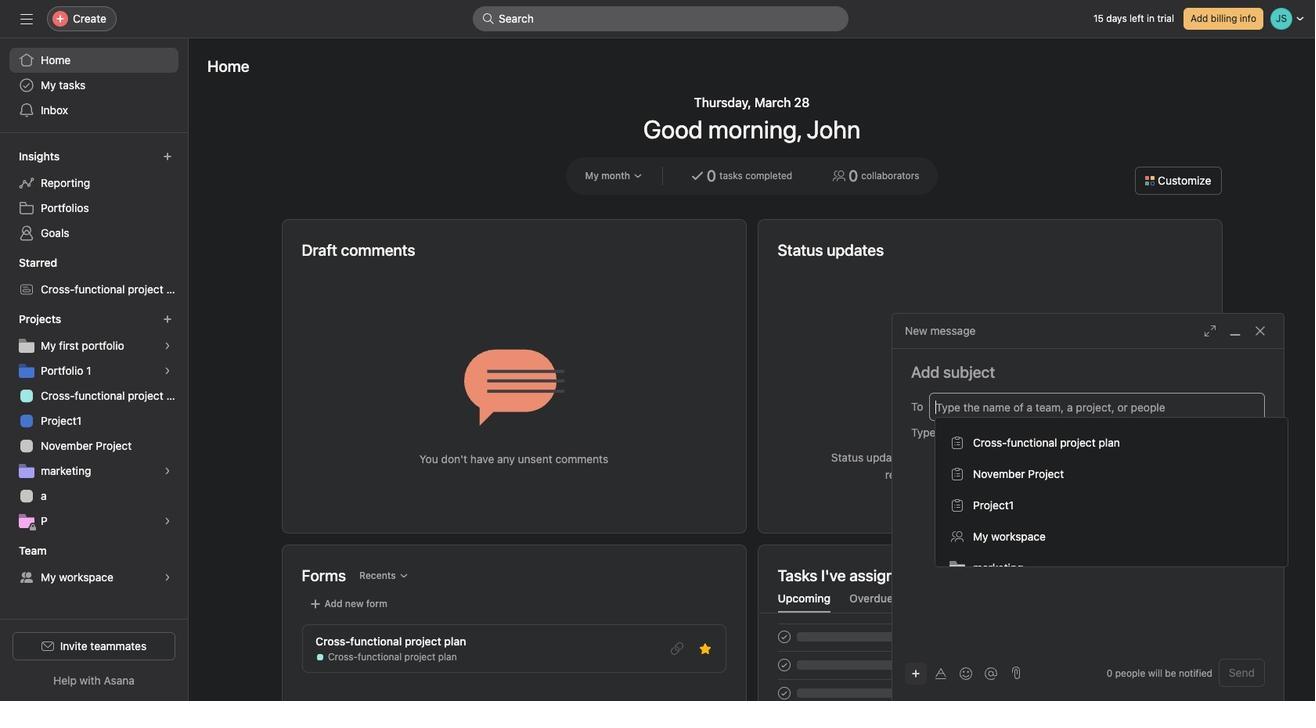 Task type: vqa. For each thing, say whether or not it's contained in the screenshot.
status
no



Task type: describe. For each thing, give the bounding box(es) containing it.
close image
[[1254, 325, 1267, 337]]

minimize image
[[1229, 325, 1242, 337]]

at mention image
[[985, 668, 998, 680]]

insights element
[[0, 143, 188, 249]]

see details, my workspace image
[[163, 573, 172, 583]]

new project or portfolio image
[[163, 315, 172, 324]]

Add subject text field
[[893, 362, 1284, 384]]

remove from favorites image
[[699, 643, 711, 655]]

hide sidebar image
[[20, 13, 33, 25]]

emoji image
[[960, 668, 973, 680]]

global element
[[0, 38, 188, 132]]

see details, my first portfolio image
[[163, 341, 172, 351]]



Task type: locate. For each thing, give the bounding box(es) containing it.
teams element
[[0, 537, 188, 594]]

see details, p image
[[163, 517, 172, 526]]

see details, marketing image
[[163, 467, 172, 476]]

prominent image
[[482, 13, 495, 25]]

see details, portfolio 1 image
[[163, 366, 172, 376]]

projects element
[[0, 305, 188, 537]]

dialog
[[893, 314, 1284, 702]]

formatting image
[[935, 668, 947, 680]]

starred element
[[0, 249, 188, 305]]

toolbar
[[905, 662, 1005, 685]]

new insights image
[[163, 152, 172, 161]]

expand popout to full screen image
[[1204, 325, 1217, 337]]

list box
[[473, 6, 849, 31]]

Type the name of a team, a project, or people text field
[[936, 398, 1257, 417]]

copy form link image
[[671, 643, 683, 655]]



